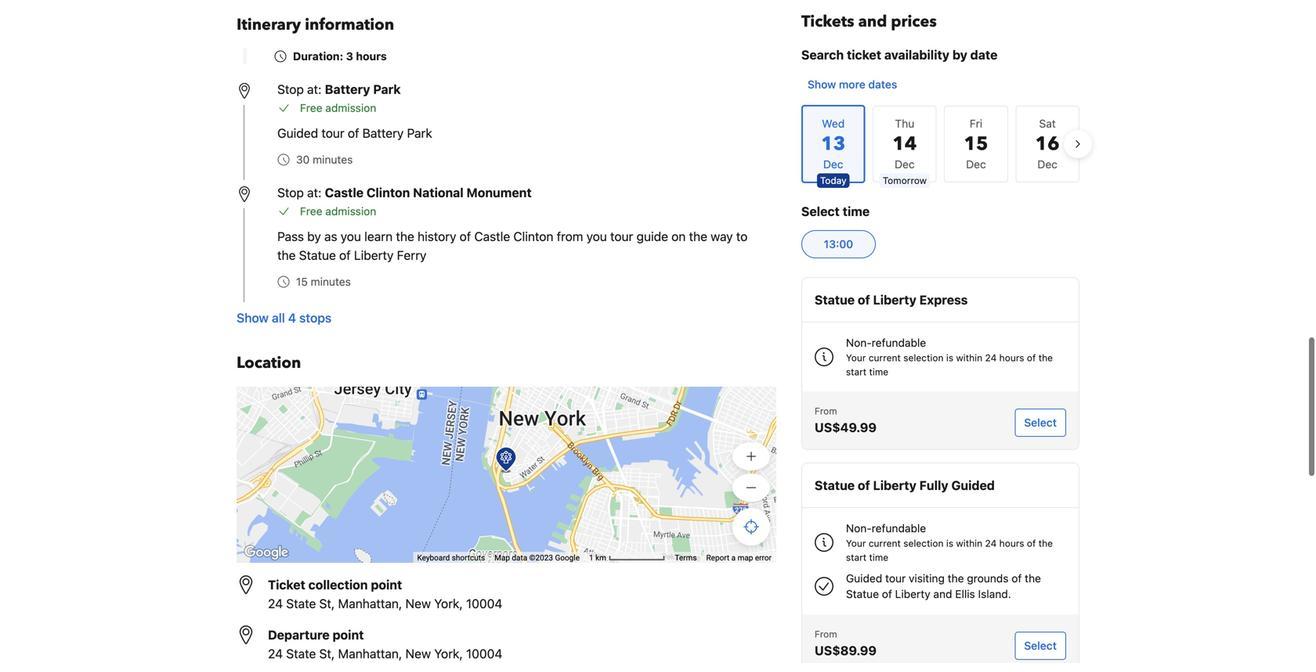Task type: describe. For each thing, give the bounding box(es) containing it.
manhattan, inside ticket collection point 24 state st, manhattan, new york, 10004
[[338, 597, 402, 612]]

date
[[971, 47, 998, 62]]

guided for visiting
[[846, 573, 883, 585]]

admission for battery
[[326, 102, 376, 114]]

0 vertical spatial clinton
[[367, 185, 410, 200]]

us$49.99
[[815, 421, 877, 435]]

location
[[237, 353, 301, 374]]

1
[[589, 554, 594, 563]]

free for battery park
[[300, 102, 323, 114]]

select button for statue of liberty express
[[1015, 409, 1067, 437]]

collection
[[309, 578, 368, 593]]

map region
[[237, 387, 777, 564]]

search
[[802, 47, 844, 62]]

new inside ticket collection point 24 state st, manhattan, new york, 10004
[[406, 597, 431, 612]]

liberty left fully
[[874, 479, 917, 493]]

1 vertical spatial park
[[407, 126, 432, 141]]

terms link
[[675, 554, 697, 563]]

more
[[839, 78, 866, 91]]

st, inside ticket collection point 24 state st, manhattan, new york, 10004
[[319, 597, 335, 612]]

1 vertical spatial hours
[[1000, 353, 1025, 364]]

learn
[[365, 229, 393, 244]]

all
[[272, 311, 285, 326]]

2 current from the top
[[869, 538, 901, 549]]

24 inside ticket collection point 24 state st, manhattan, new york, 10004
[[268, 597, 283, 612]]

1 horizontal spatial by
[[953, 47, 968, 62]]

1 current from the top
[[869, 353, 901, 364]]

statue of liberty express
[[815, 293, 968, 308]]

tomorrow
[[883, 175, 927, 186]]

ticket collection point 24 state st, manhattan, new york, 10004
[[268, 578, 503, 612]]

region containing 14
[[789, 99, 1093, 190]]

departure
[[268, 628, 330, 643]]

1 refundable from the top
[[872, 337, 927, 350]]

duration: 3 hours
[[293, 50, 387, 63]]

history
[[418, 229, 457, 244]]

keyboard shortcuts
[[417, 554, 485, 563]]

30
[[296, 153, 310, 166]]

report a map error link
[[707, 554, 772, 563]]

3
[[346, 50, 353, 63]]

guided tour visiting the grounds of the statue of liberty and ellis island.
[[846, 573, 1042, 601]]

1 start from the top
[[846, 367, 867, 378]]

15 minutes
[[296, 276, 351, 288]]

tour for guided tour visiting the grounds of the statue of liberty and ellis island.
[[886, 573, 906, 585]]

national
[[413, 185, 464, 200]]

0 vertical spatial battery
[[325, 82, 370, 97]]

13:00
[[824, 238, 854, 251]]

show all 4 stops button
[[237, 309, 332, 328]]

select button for statue of liberty fully guided
[[1015, 633, 1067, 661]]

google image
[[241, 543, 292, 564]]

itinerary information
[[237, 14, 394, 36]]

stops
[[299, 311, 332, 326]]

as
[[324, 229, 337, 244]]

guided tour of battery park
[[277, 126, 432, 141]]

tour inside pass by as you learn the history of castle clinton from you tour guide on the way to the statue of liberty ferry
[[611, 229, 634, 244]]

free admission for battery park
[[300, 102, 376, 114]]

select for statue of liberty fully guided
[[1025, 640, 1057, 653]]

0 horizontal spatial park
[[373, 82, 401, 97]]

from us$49.99
[[815, 406, 877, 435]]

1 non- from the top
[[846, 337, 872, 350]]

km
[[596, 554, 607, 563]]

from for us$49.99
[[815, 406, 838, 417]]

ferry
[[397, 248, 427, 263]]

2 non- from the top
[[846, 522, 872, 535]]

0 vertical spatial 15
[[964, 131, 989, 157]]

tickets and prices
[[802, 11, 937, 33]]

select for statue of liberty express
[[1025, 417, 1057, 430]]

liberty inside the guided tour visiting the grounds of the statue of liberty and ellis island.
[[896, 588, 931, 601]]

by inside pass by as you learn the history of castle clinton from you tour guide on the way to the statue of liberty ferry
[[307, 229, 321, 244]]

sat 16 dec
[[1036, 117, 1060, 171]]

2 vertical spatial hours
[[1000, 538, 1025, 549]]

fri
[[970, 117, 983, 130]]

1 vertical spatial time
[[870, 367, 889, 378]]

statue down 13:00
[[815, 293, 855, 308]]

from
[[557, 229, 583, 244]]

2 selection from the top
[[904, 538, 944, 549]]

tour for guided tour of battery park
[[322, 126, 345, 141]]

a
[[732, 554, 736, 563]]

30 minutes
[[296, 153, 353, 166]]

map
[[495, 554, 510, 563]]

dec for 14
[[895, 158, 915, 171]]

1 vertical spatial 15
[[296, 276, 308, 288]]

stop for stop at: battery park
[[277, 82, 304, 97]]

ellis
[[956, 588, 976, 601]]

and inside the guided tour visiting the grounds of the statue of liberty and ellis island.
[[934, 588, 953, 601]]

fri 15 dec
[[964, 117, 989, 171]]

2 within from the top
[[957, 538, 983, 549]]

free admission for castle clinton national monument
[[300, 205, 376, 218]]

1 vertical spatial battery
[[363, 126, 404, 141]]

information
[[305, 14, 394, 36]]

monument
[[467, 185, 532, 200]]

sat
[[1040, 117, 1056, 130]]

statue of liberty fully guided
[[815, 479, 995, 493]]

at: for castle clinton national monument
[[307, 185, 322, 200]]

4
[[288, 311, 296, 326]]

ticket
[[847, 47, 882, 62]]

1 selection from the top
[[904, 353, 944, 364]]

16
[[1036, 131, 1060, 157]]

10004 inside ticket collection point 24 state st, manhattan, new york, 10004
[[466, 597, 503, 612]]

report
[[707, 554, 730, 563]]

island.
[[979, 588, 1012, 601]]

keyboard shortcuts button
[[417, 553, 485, 564]]

0 vertical spatial hours
[[356, 50, 387, 63]]

ticket
[[268, 578, 306, 593]]



Task type: locate. For each thing, give the bounding box(es) containing it.
st, inside departure point 24 state st, manhattan, new york, 10004
[[319, 647, 335, 662]]

and up ticket
[[859, 11, 888, 33]]

minutes for by
[[311, 276, 351, 288]]

2 refundable from the top
[[872, 522, 927, 535]]

tour left guide
[[611, 229, 634, 244]]

0 vertical spatial admission
[[326, 102, 376, 114]]

0 vertical spatial at:
[[307, 82, 322, 97]]

battery
[[325, 82, 370, 97], [363, 126, 404, 141]]

refundable down the statue of liberty fully guided
[[872, 522, 927, 535]]

non-refundable your current selection is within 24 hours of the start time up visiting
[[846, 522, 1053, 564]]

1 horizontal spatial tour
[[611, 229, 634, 244]]

map data ©2023 google
[[495, 554, 580, 563]]

from for us$89.99
[[815, 629, 838, 640]]

1 vertical spatial select button
[[1015, 633, 1067, 661]]

10004
[[466, 597, 503, 612], [466, 647, 503, 662]]

from inside from us$89.99
[[815, 629, 838, 640]]

at: for battery park
[[307, 82, 322, 97]]

2 york, from the top
[[434, 647, 463, 662]]

2 10004 from the top
[[466, 647, 503, 662]]

1 vertical spatial manhattan,
[[338, 647, 402, 662]]

1 vertical spatial free admission
[[300, 205, 376, 218]]

from up us$49.99
[[815, 406, 838, 417]]

visiting
[[909, 573, 945, 585]]

0 vertical spatial tour
[[322, 126, 345, 141]]

tour inside the guided tour visiting the grounds of the statue of liberty and ellis island.
[[886, 573, 906, 585]]

0 vertical spatial minutes
[[313, 153, 353, 166]]

selection down the express
[[904, 353, 944, 364]]

0 vertical spatial castle
[[325, 185, 364, 200]]

24 inside departure point 24 state st, manhattan, new york, 10004
[[268, 647, 283, 662]]

1 manhattan, from the top
[[338, 597, 402, 612]]

guided
[[277, 126, 318, 141], [952, 479, 995, 493], [846, 573, 883, 585]]

dec for 15
[[967, 158, 987, 171]]

free
[[300, 102, 323, 114], [300, 205, 323, 218]]

guided right fully
[[952, 479, 995, 493]]

park up stop at: castle clinton national monument
[[407, 126, 432, 141]]

2 state from the top
[[286, 647, 316, 662]]

0 vertical spatial your
[[846, 353, 866, 364]]

0 vertical spatial is
[[947, 353, 954, 364]]

hours
[[356, 50, 387, 63], [1000, 353, 1025, 364], [1000, 538, 1025, 549]]

2 non-refundable your current selection is within 24 hours of the start time from the top
[[846, 522, 1053, 564]]

admission for castle
[[326, 205, 376, 218]]

1 vertical spatial current
[[869, 538, 901, 549]]

1 km button
[[585, 553, 670, 564]]

15 up 4
[[296, 276, 308, 288]]

is
[[947, 353, 954, 364], [947, 538, 954, 549]]

2 start from the top
[[846, 553, 867, 564]]

show
[[808, 78, 836, 91], [237, 311, 269, 326]]

google
[[555, 554, 580, 563]]

1 km
[[589, 554, 609, 563]]

1 horizontal spatial clinton
[[514, 229, 554, 244]]

24
[[986, 353, 997, 364], [986, 538, 997, 549], [268, 597, 283, 612], [268, 647, 283, 662]]

express
[[920, 293, 968, 308]]

current down statue of liberty express
[[869, 353, 901, 364]]

statue inside pass by as you learn the history of castle clinton from you tour guide on the way to the statue of liberty ferry
[[299, 248, 336, 263]]

1 york, from the top
[[434, 597, 463, 612]]

1 vertical spatial show
[[237, 311, 269, 326]]

1 vertical spatial non-refundable your current selection is within 24 hours of the start time
[[846, 522, 1053, 564]]

non-refundable your current selection is within 24 hours of the start time down the express
[[846, 337, 1053, 378]]

0 vertical spatial new
[[406, 597, 431, 612]]

2 manhattan, from the top
[[338, 647, 402, 662]]

statue
[[299, 248, 336, 263], [815, 293, 855, 308], [815, 479, 855, 493], [846, 588, 879, 601]]

minutes up stops
[[311, 276, 351, 288]]

current down the statue of liberty fully guided
[[869, 538, 901, 549]]

tour
[[322, 126, 345, 141], [611, 229, 634, 244], [886, 573, 906, 585]]

1 vertical spatial at:
[[307, 185, 322, 200]]

data
[[512, 554, 528, 563]]

liberty inside pass by as you learn the history of castle clinton from you tour guide on the way to the statue of liberty ferry
[[354, 248, 394, 263]]

1 vertical spatial clinton
[[514, 229, 554, 244]]

dec inside fri 15 dec
[[967, 158, 987, 171]]

15 down fri
[[964, 131, 989, 157]]

search ticket availability by date
[[802, 47, 998, 62]]

1 vertical spatial guided
[[952, 479, 995, 493]]

availability
[[885, 47, 950, 62]]

show more dates
[[808, 78, 898, 91]]

you right from
[[587, 229, 607, 244]]

within down the express
[[957, 353, 983, 364]]

park up "guided tour of battery park"
[[373, 82, 401, 97]]

dec for 16
[[1038, 158, 1058, 171]]

0 vertical spatial guided
[[277, 126, 318, 141]]

you
[[341, 229, 361, 244], [587, 229, 607, 244]]

point inside departure point 24 state st, manhattan, new york, 10004
[[333, 628, 364, 643]]

0 vertical spatial free admission
[[300, 102, 376, 114]]

©2023
[[530, 554, 553, 563]]

time up the guided tour visiting the grounds of the statue of liberty and ellis island.
[[870, 553, 889, 564]]

castle down monument
[[475, 229, 510, 244]]

is down the express
[[947, 353, 954, 364]]

0 horizontal spatial castle
[[325, 185, 364, 200]]

1 vertical spatial selection
[[904, 538, 944, 549]]

2 free from the top
[[300, 205, 323, 218]]

non- down statue of liberty express
[[846, 337, 872, 350]]

time
[[843, 204, 870, 219], [870, 367, 889, 378], [870, 553, 889, 564]]

2 is from the top
[[947, 538, 954, 549]]

stop down 30
[[277, 185, 304, 200]]

0 vertical spatial 10004
[[466, 597, 503, 612]]

0 vertical spatial show
[[808, 78, 836, 91]]

1 dec from the left
[[895, 158, 915, 171]]

dec down 16
[[1038, 158, 1058, 171]]

from up us$89.99
[[815, 629, 838, 640]]

liberty left the express
[[874, 293, 917, 308]]

1 vertical spatial castle
[[475, 229, 510, 244]]

0 vertical spatial stop
[[277, 82, 304, 97]]

2 from from the top
[[815, 629, 838, 640]]

state
[[286, 597, 316, 612], [286, 647, 316, 662]]

1 stop from the top
[[277, 82, 304, 97]]

york,
[[434, 597, 463, 612], [434, 647, 463, 662]]

1 horizontal spatial park
[[407, 126, 432, 141]]

way
[[711, 229, 733, 244]]

of
[[348, 126, 359, 141], [460, 229, 471, 244], [339, 248, 351, 263], [858, 293, 871, 308], [1027, 353, 1036, 364], [858, 479, 871, 493], [1027, 538, 1036, 549], [1012, 573, 1022, 585], [882, 588, 893, 601]]

1 horizontal spatial 15
[[964, 131, 989, 157]]

park
[[373, 82, 401, 97], [407, 126, 432, 141]]

0 vertical spatial non-refundable your current selection is within 24 hours of the start time
[[846, 337, 1053, 378]]

fully
[[920, 479, 949, 493]]

is up the guided tour visiting the grounds of the statue of liberty and ellis island.
[[947, 538, 954, 549]]

show down search
[[808, 78, 836, 91]]

1 vertical spatial york,
[[434, 647, 463, 662]]

guide
[[637, 229, 669, 244]]

statue inside the guided tour visiting the grounds of the statue of liberty and ellis island.
[[846, 588, 879, 601]]

1 vertical spatial free
[[300, 205, 323, 218]]

and left ellis
[[934, 588, 953, 601]]

1 vertical spatial start
[[846, 553, 867, 564]]

admission up as
[[326, 205, 376, 218]]

selection
[[904, 353, 944, 364], [904, 538, 944, 549]]

2 your from the top
[[846, 538, 866, 549]]

2 select button from the top
[[1015, 633, 1067, 661]]

1 vertical spatial your
[[846, 538, 866, 549]]

1 horizontal spatial dec
[[967, 158, 987, 171]]

1 your from the top
[[846, 353, 866, 364]]

0 horizontal spatial show
[[237, 311, 269, 326]]

york, inside departure point 24 state st, manhattan, new york, 10004
[[434, 647, 463, 662]]

guided inside the guided tour visiting the grounds of the statue of liberty and ellis island.
[[846, 573, 883, 585]]

0 vertical spatial select button
[[1015, 409, 1067, 437]]

your down the statue of liberty fully guided
[[846, 538, 866, 549]]

1 select button from the top
[[1015, 409, 1067, 437]]

clinton inside pass by as you learn the history of castle clinton from you tour guide on the way to the statue of liberty ferry
[[514, 229, 554, 244]]

report a map error
[[707, 554, 772, 563]]

1 vertical spatial within
[[957, 538, 983, 549]]

from inside from us$49.99
[[815, 406, 838, 417]]

2 dec from the left
[[967, 158, 987, 171]]

keyboard
[[417, 554, 450, 563]]

pass
[[277, 229, 304, 244]]

2 vertical spatial time
[[870, 553, 889, 564]]

2 free admission from the top
[[300, 205, 376, 218]]

2 admission from the top
[[326, 205, 376, 218]]

free up pass in the top of the page
[[300, 205, 323, 218]]

show for show all 4 stops
[[237, 311, 269, 326]]

point right departure
[[333, 628, 364, 643]]

0 vertical spatial park
[[373, 82, 401, 97]]

time up 13:00
[[843, 204, 870, 219]]

show all 4 stops
[[237, 311, 332, 326]]

at: down duration:
[[307, 82, 322, 97]]

1 vertical spatial minutes
[[311, 276, 351, 288]]

within up the grounds
[[957, 538, 983, 549]]

point right collection
[[371, 578, 402, 593]]

show more dates button
[[802, 71, 904, 99]]

1 is from the top
[[947, 353, 954, 364]]

point inside ticket collection point 24 state st, manhattan, new york, 10004
[[371, 578, 402, 593]]

selection up visiting
[[904, 538, 944, 549]]

tour left visiting
[[886, 573, 906, 585]]

1 vertical spatial tour
[[611, 229, 634, 244]]

itinerary
[[237, 14, 301, 36]]

free for castle clinton national monument
[[300, 205, 323, 218]]

stop at: battery park
[[277, 82, 401, 97]]

select time
[[802, 204, 870, 219]]

battery down 3
[[325, 82, 370, 97]]

1 vertical spatial from
[[815, 629, 838, 640]]

0 vertical spatial point
[[371, 578, 402, 593]]

0 vertical spatial refundable
[[872, 337, 927, 350]]

0 horizontal spatial by
[[307, 229, 321, 244]]

2 st, from the top
[[319, 647, 335, 662]]

show for show more dates
[[808, 78, 836, 91]]

1 horizontal spatial point
[[371, 578, 402, 593]]

dec up tomorrow
[[895, 158, 915, 171]]

0 horizontal spatial point
[[333, 628, 364, 643]]

manhattan, inside departure point 24 state st, manhattan, new york, 10004
[[338, 647, 402, 662]]

castle down 30 minutes
[[325, 185, 364, 200]]

0 vertical spatial select
[[802, 204, 840, 219]]

0 vertical spatial start
[[846, 367, 867, 378]]

dec inside thu 14 dec tomorrow
[[895, 158, 915, 171]]

0 vertical spatial time
[[843, 204, 870, 219]]

3 dec from the left
[[1038, 158, 1058, 171]]

refundable down statue of liberty express
[[872, 337, 927, 350]]

statue up from us$89.99
[[846, 588, 879, 601]]

minutes for tour
[[313, 153, 353, 166]]

pass by as you learn the history of castle clinton from you tour guide on the way to the statue of liberty ferry
[[277, 229, 748, 263]]

0 horizontal spatial you
[[341, 229, 361, 244]]

admission down stop at: battery park
[[326, 102, 376, 114]]

1 within from the top
[[957, 353, 983, 364]]

manhattan, down collection
[[338, 597, 402, 612]]

stop for stop at: castle clinton national monument
[[277, 185, 304, 200]]

you right as
[[341, 229, 361, 244]]

and
[[859, 11, 888, 33], [934, 588, 953, 601]]

1 vertical spatial point
[[333, 628, 364, 643]]

non- down the statue of liberty fully guided
[[846, 522, 872, 535]]

1 vertical spatial select
[[1025, 417, 1057, 430]]

0 vertical spatial st,
[[319, 597, 335, 612]]

error
[[755, 554, 772, 563]]

1 horizontal spatial castle
[[475, 229, 510, 244]]

from
[[815, 406, 838, 417], [815, 629, 838, 640]]

1 vertical spatial and
[[934, 588, 953, 601]]

2 vertical spatial select
[[1025, 640, 1057, 653]]

1 you from the left
[[341, 229, 361, 244]]

1 vertical spatial st,
[[319, 647, 335, 662]]

1 vertical spatial stop
[[277, 185, 304, 200]]

2 new from the top
[[406, 647, 431, 662]]

region
[[789, 99, 1093, 190]]

clinton left from
[[514, 229, 554, 244]]

2 you from the left
[[587, 229, 607, 244]]

14
[[893, 131, 917, 157]]

2 horizontal spatial guided
[[952, 479, 995, 493]]

thu
[[895, 117, 915, 130]]

0 vertical spatial within
[[957, 353, 983, 364]]

0 vertical spatial current
[[869, 353, 901, 364]]

liberty down learn
[[354, 248, 394, 263]]

from us$89.99
[[815, 629, 877, 659]]

0 horizontal spatial 15
[[296, 276, 308, 288]]

liberty
[[354, 248, 394, 263], [874, 293, 917, 308], [874, 479, 917, 493], [896, 588, 931, 601]]

free admission down stop at: battery park
[[300, 102, 376, 114]]

1 from from the top
[[815, 406, 838, 417]]

1 non-refundable your current selection is within 24 hours of the start time from the top
[[846, 337, 1053, 378]]

0 vertical spatial free
[[300, 102, 323, 114]]

york, inside ticket collection point 24 state st, manhattan, new york, 10004
[[434, 597, 463, 612]]

start
[[846, 367, 867, 378], [846, 553, 867, 564]]

to
[[737, 229, 748, 244]]

guided up 30
[[277, 126, 318, 141]]

free down stop at: battery park
[[300, 102, 323, 114]]

state inside departure point 24 state st, manhattan, new york, 10004
[[286, 647, 316, 662]]

new down keyboard
[[406, 597, 431, 612]]

shortcuts
[[452, 554, 485, 563]]

tour up 30 minutes
[[322, 126, 345, 141]]

your
[[846, 353, 866, 364], [846, 538, 866, 549]]

at: down 30 minutes
[[307, 185, 322, 200]]

grounds
[[967, 573, 1009, 585]]

state down ticket
[[286, 597, 316, 612]]

st, down collection
[[319, 597, 335, 612]]

1 horizontal spatial guided
[[846, 573, 883, 585]]

prices
[[891, 11, 937, 33]]

0 vertical spatial from
[[815, 406, 838, 417]]

1 free from the top
[[300, 102, 323, 114]]

dec inside sat 16 dec
[[1038, 158, 1058, 171]]

0 vertical spatial non-
[[846, 337, 872, 350]]

stop
[[277, 82, 304, 97], [277, 185, 304, 200]]

manhattan, down ticket collection point 24 state st, manhattan, new york, 10004
[[338, 647, 402, 662]]

0 vertical spatial york,
[[434, 597, 463, 612]]

guided for of
[[277, 126, 318, 141]]

2 horizontal spatial dec
[[1038, 158, 1058, 171]]

by left as
[[307, 229, 321, 244]]

1 horizontal spatial you
[[587, 229, 607, 244]]

tickets
[[802, 11, 855, 33]]

1 st, from the top
[[319, 597, 335, 612]]

time up from us$49.99
[[870, 367, 889, 378]]

by left date
[[953, 47, 968, 62]]

liberty down visiting
[[896, 588, 931, 601]]

refundable
[[872, 337, 927, 350], [872, 522, 927, 535]]

non-refundable your current selection is within 24 hours of the start time
[[846, 337, 1053, 378], [846, 522, 1053, 564]]

us$89.99
[[815, 644, 877, 659]]

state down departure
[[286, 647, 316, 662]]

duration:
[[293, 50, 343, 63]]

1 new from the top
[[406, 597, 431, 612]]

1 horizontal spatial show
[[808, 78, 836, 91]]

2 at: from the top
[[307, 185, 322, 200]]

dates
[[869, 78, 898, 91]]

show left the all
[[237, 311, 269, 326]]

1 at: from the top
[[307, 82, 322, 97]]

0 horizontal spatial clinton
[[367, 185, 410, 200]]

0 vertical spatial state
[[286, 597, 316, 612]]

1 vertical spatial refundable
[[872, 522, 927, 535]]

map
[[738, 554, 754, 563]]

1 vertical spatial is
[[947, 538, 954, 549]]

clinton up learn
[[367, 185, 410, 200]]

2 vertical spatial guided
[[846, 573, 883, 585]]

by
[[953, 47, 968, 62], [307, 229, 321, 244]]

current
[[869, 353, 901, 364], [869, 538, 901, 549]]

2 vertical spatial tour
[[886, 573, 906, 585]]

10004 inside departure point 24 state st, manhattan, new york, 10004
[[466, 647, 503, 662]]

1 vertical spatial admission
[[326, 205, 376, 218]]

0 horizontal spatial and
[[859, 11, 888, 33]]

new inside departure point 24 state st, manhattan, new york, 10004
[[406, 647, 431, 662]]

select button
[[1015, 409, 1067, 437], [1015, 633, 1067, 661]]

castle
[[325, 185, 364, 200], [475, 229, 510, 244]]

1 free admission from the top
[[300, 102, 376, 114]]

minutes right 30
[[313, 153, 353, 166]]

on
[[672, 229, 686, 244]]

1 state from the top
[[286, 597, 316, 612]]

departure point 24 state st, manhattan, new york, 10004
[[268, 628, 503, 662]]

dec down fri
[[967, 158, 987, 171]]

0 vertical spatial manhattan,
[[338, 597, 402, 612]]

free admission up as
[[300, 205, 376, 218]]

0 vertical spatial and
[[859, 11, 888, 33]]

1 10004 from the top
[[466, 597, 503, 612]]

0 vertical spatial by
[[953, 47, 968, 62]]

guided left visiting
[[846, 573, 883, 585]]

0 vertical spatial selection
[[904, 353, 944, 364]]

1 vertical spatial 10004
[[466, 647, 503, 662]]

st, down departure
[[319, 647, 335, 662]]

within
[[957, 353, 983, 364], [957, 538, 983, 549]]

1 vertical spatial by
[[307, 229, 321, 244]]

1 vertical spatial state
[[286, 647, 316, 662]]

stop down duration:
[[277, 82, 304, 97]]

new down ticket collection point 24 state st, manhattan, new york, 10004
[[406, 647, 431, 662]]

1 horizontal spatial and
[[934, 588, 953, 601]]

castle inside pass by as you learn the history of castle clinton from you tour guide on the way to the statue of liberty ferry
[[475, 229, 510, 244]]

2 stop from the top
[[277, 185, 304, 200]]

0 horizontal spatial dec
[[895, 158, 915, 171]]

stop at: castle clinton national monument
[[277, 185, 532, 200]]

2 horizontal spatial tour
[[886, 573, 906, 585]]

battery down stop at: battery park
[[363, 126, 404, 141]]

terms
[[675, 554, 697, 563]]

state inside ticket collection point 24 state st, manhattan, new york, 10004
[[286, 597, 316, 612]]

admission
[[326, 102, 376, 114], [326, 205, 376, 218]]

statue down us$49.99
[[815, 479, 855, 493]]

your up from us$49.99
[[846, 353, 866, 364]]

statue down as
[[299, 248, 336, 263]]

thu 14 dec tomorrow
[[883, 117, 927, 186]]

st,
[[319, 597, 335, 612], [319, 647, 335, 662]]

1 admission from the top
[[326, 102, 376, 114]]



Task type: vqa. For each thing, say whether or not it's contained in the screenshot.
From US$49.99 at right bottom
yes



